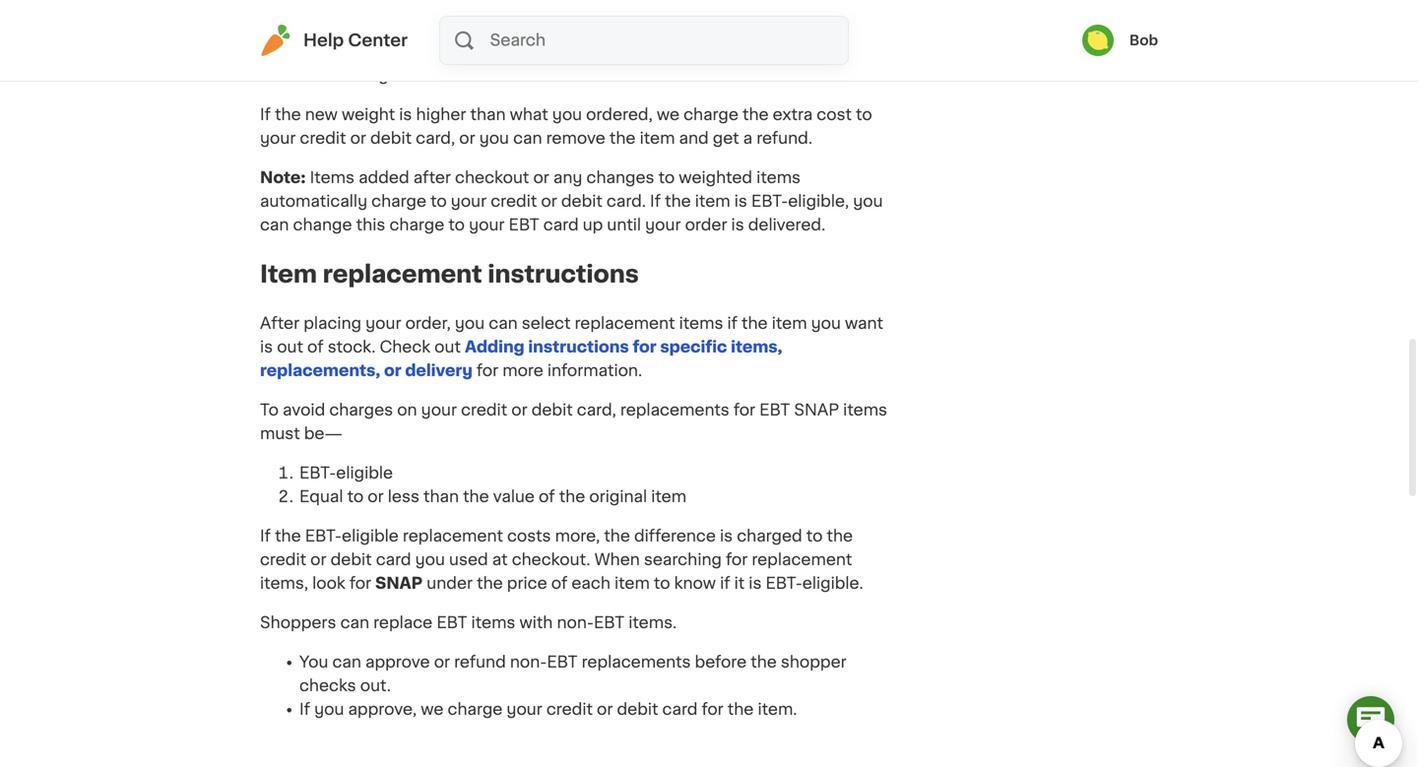 Task type: locate. For each thing, give the bounding box(es) containing it.
items, right specific
[[731, 339, 783, 355]]

a left by-
[[364, 20, 373, 36]]

may down see at top
[[330, 44, 364, 60]]

is right the order
[[731, 217, 744, 233]]

0 vertical spatial eligible
[[336, 465, 393, 481]]

item down "weighted"
[[695, 194, 731, 209]]

non- right with
[[557, 615, 594, 631]]

is inside if the ebt-eligible replacement costs more, the difference is charged to the credit or debit card you used at checkout. when searching for replacement items, look for
[[720, 528, 733, 544]]

item left the want
[[772, 316, 807, 331]]

1 horizontal spatial a
[[743, 131, 753, 146]]

1 vertical spatial non-
[[510, 655, 547, 670]]

your inside you can approve or refund non-ebt replacements before the shopper checks out. if you approve, we charge your credit or debit card for the item.
[[507, 702, 543, 718]]

0 horizontal spatial out
[[277, 339, 303, 355]]

0 vertical spatial a
[[364, 20, 373, 36]]

or inside you may see a by-weight item message under your ebt card at checkout. your shopper may need to adjust the weight of items like meat or produce due to in- store availability.
[[717, 44, 733, 60]]

non- down with
[[510, 655, 547, 670]]

your
[[844, 20, 879, 36]]

if inside if the ebt-eligible replacement costs more, the difference is charged to the credit or debit card you used at checkout. when searching for replacement items, look for
[[260, 528, 271, 544]]

credit down more
[[461, 402, 507, 418]]

ordered,
[[586, 107, 653, 123]]

credit down with
[[547, 702, 593, 718]]

debit down for more information.
[[532, 402, 573, 418]]

ebt inside you may see a by-weight item message under your ebt card at checkout. your shopper may need to adjust the weight of items like meat or produce due to in- store availability.
[[668, 20, 698, 36]]

extra
[[773, 107, 813, 123]]

0 vertical spatial than
[[470, 107, 506, 123]]

items up specific
[[679, 316, 723, 331]]

weight
[[405, 20, 458, 36], [516, 44, 569, 60], [342, 107, 395, 123]]

by-
[[377, 20, 405, 36]]

card left "up"
[[544, 217, 579, 233]]

shopper
[[260, 44, 326, 60], [781, 655, 847, 670]]

know
[[674, 576, 716, 592]]

select
[[522, 316, 571, 331]]

to inside ebt-eligible equal to or less than the value of the original item
[[347, 489, 364, 505]]

0 horizontal spatial items,
[[260, 576, 308, 592]]

may left see at top
[[293, 20, 327, 36]]

center
[[348, 32, 408, 49]]

produce
[[737, 44, 804, 60]]

if down store
[[260, 107, 271, 123]]

may
[[293, 20, 327, 36], [330, 44, 364, 60]]

it
[[734, 576, 745, 592]]

1 horizontal spatial weight
[[405, 20, 458, 36]]

after
[[260, 316, 300, 331]]

you
[[260, 20, 289, 36], [299, 655, 328, 670]]

weight down availability.
[[342, 107, 395, 123]]

1 horizontal spatial checkout.
[[761, 20, 840, 36]]

must
[[260, 426, 300, 442]]

your inside the after placing your order, you can select replacement items if the item you want is out of stock. check out
[[366, 316, 401, 331]]

debit
[[370, 131, 412, 146], [561, 194, 603, 209], [532, 402, 573, 418], [331, 552, 372, 568], [617, 702, 659, 718]]

1 vertical spatial shopper
[[781, 655, 847, 670]]

credit up shoppers
[[260, 552, 306, 568]]

to right charged
[[807, 528, 823, 544]]

1 vertical spatial we
[[421, 702, 444, 718]]

items, inside if the ebt-eligible replacement costs more, the difference is charged to the credit or debit card you used at checkout. when searching for replacement items, look for
[[260, 576, 308, 592]]

item inside 'if the new weight is higher than what you ordered, we charge the extra cost to your credit or debit card, or you can remove the item and get a refund.'
[[640, 131, 675, 146]]

0 vertical spatial checkout.
[[761, 20, 840, 36]]

charge right this
[[390, 217, 445, 233]]

debit up look
[[331, 552, 372, 568]]

adding instructions for specific items, replacements, or delivery link
[[260, 339, 783, 379]]

ebt- inside ebt-eligible equal to or less than the value of the original item
[[299, 465, 336, 481]]

your inside you may see a by-weight item message under your ebt card at checkout. your shopper may need to adjust the weight of items like meat or produce due to in- store availability.
[[628, 20, 664, 36]]

checkout. up due
[[761, 20, 840, 36]]

under inside you may see a by-weight item message under your ebt card at checkout. your shopper may need to adjust the weight of items like meat or produce due to in- store availability.
[[578, 20, 624, 36]]

non- inside you can approve or refund non-ebt replacements before the shopper checks out. if you approve, we charge your credit or debit card for the item.
[[510, 655, 547, 670]]

1 vertical spatial at
[[492, 552, 508, 568]]

items down the want
[[843, 402, 888, 418]]

1 horizontal spatial we
[[657, 107, 680, 123]]

of inside the after placing your order, you can select replacement items if the item you want is out of stock. check out
[[307, 339, 324, 355]]

1 horizontal spatial at
[[742, 20, 757, 36]]

card, inside 'if the new weight is higher than what you ordered, we charge the extra cost to your credit or debit card, or you can remove the item and get a refund.'
[[416, 131, 455, 146]]

before
[[695, 655, 747, 670]]

snap inside 'to avoid charges on your credit or debit card, replacements for ebt snap items must be—'
[[794, 402, 839, 418]]

is right the it
[[749, 576, 762, 592]]

card, down "information."
[[577, 402, 617, 418]]

0 horizontal spatial checkout.
[[512, 552, 591, 568]]

0 horizontal spatial we
[[421, 702, 444, 718]]

credit down new
[[300, 131, 346, 146]]

0 horizontal spatial weight
[[342, 107, 395, 123]]

card down "before"
[[663, 702, 698, 718]]

out up delivery
[[435, 339, 461, 355]]

eligible up less
[[336, 465, 393, 481]]

1 horizontal spatial card,
[[577, 402, 617, 418]]

debit inside items added after checkout or any changes to weighted items automatically charge to your credit or debit card. if the item is ebt-eligible, you can change this charge to your ebt card up until your order is delivered.
[[561, 194, 603, 209]]

to right equal
[[347, 489, 364, 505]]

ebt-
[[752, 194, 788, 209], [299, 465, 336, 481], [305, 528, 342, 544], [766, 576, 803, 592]]

we
[[657, 107, 680, 123], [421, 702, 444, 718]]

any
[[554, 170, 583, 186]]

0 vertical spatial shopper
[[260, 44, 326, 60]]

1 horizontal spatial items,
[[731, 339, 783, 355]]

item left the and
[[640, 131, 675, 146]]

0 vertical spatial items,
[[731, 339, 783, 355]]

0 vertical spatial we
[[657, 107, 680, 123]]

at up the produce
[[742, 20, 757, 36]]

replacements inside 'to avoid charges on your credit or debit card, replacements for ebt snap items must be—'
[[621, 402, 730, 418]]

1 vertical spatial if
[[720, 576, 730, 592]]

the inside you may see a by-weight item message under your ebt card at checkout. your shopper may need to adjust the weight of items like meat or produce due to in- store availability.
[[486, 44, 512, 60]]

used
[[449, 552, 488, 568]]

Search search field
[[488, 17, 848, 64]]

instacart image
[[260, 25, 292, 56]]

to right cost
[[856, 107, 872, 123]]

of inside you may see a by-weight item message under your ebt card at checkout. your shopper may need to adjust the weight of items like meat or produce due to in- store availability.
[[573, 44, 590, 60]]

your
[[628, 20, 664, 36], [260, 131, 296, 146], [451, 194, 487, 209], [469, 217, 505, 233], [645, 217, 681, 233], [366, 316, 401, 331], [421, 402, 457, 418], [507, 702, 543, 718]]

0 vertical spatial card,
[[416, 131, 455, 146]]

1 vertical spatial you
[[299, 655, 328, 670]]

bob
[[1130, 33, 1158, 47]]

if right 'card.'
[[650, 194, 661, 209]]

eligible inside if the ebt-eligible replacement costs more, the difference is charged to the credit or debit card you used at checkout. when searching for replacement items, look for
[[342, 528, 399, 544]]

credit inside if the ebt-eligible replacement costs more, the difference is charged to the credit or debit card you used at checkout. when searching for replacement items, look for
[[260, 552, 306, 568]]

charged
[[737, 528, 803, 544]]

if down 'checks'
[[299, 702, 310, 718]]

than inside 'if the new weight is higher than what you ordered, we charge the extra cost to your credit or debit card, or you can remove the item and get a refund.'
[[470, 107, 506, 123]]

to
[[260, 402, 279, 418]]

for inside you can approve or refund non-ebt replacements before the shopper checks out. if you approve, we charge your credit or debit card for the item.
[[702, 702, 724, 718]]

1 vertical spatial may
[[330, 44, 364, 60]]

of down message
[[573, 44, 590, 60]]

ebt- inside if the ebt-eligible replacement costs more, the difference is charged to the credit or debit card you used at checkout. when searching for replacement items, look for
[[305, 528, 342, 544]]

1 horizontal spatial shopper
[[781, 655, 847, 670]]

if inside you can approve or refund non-ebt replacements before the shopper checks out. if you approve, we charge your credit or debit card for the item.
[[299, 702, 310, 718]]

charge inside 'if the new weight is higher than what you ordered, we charge the extra cost to your credit or debit card, or you can remove the item and get a refund.'
[[684, 107, 739, 123]]

charge
[[684, 107, 739, 123], [372, 194, 427, 209], [390, 217, 445, 233], [448, 702, 503, 718]]

added
[[359, 170, 409, 186]]

to
[[412, 44, 429, 60], [842, 44, 858, 60], [856, 107, 872, 123], [659, 170, 675, 186], [431, 194, 447, 209], [449, 217, 465, 233], [347, 489, 364, 505], [807, 528, 823, 544], [654, 576, 670, 592]]

1 horizontal spatial you
[[299, 655, 328, 670]]

availability.
[[305, 68, 393, 83]]

ebt- up delivered.
[[752, 194, 788, 209]]

items added after checkout or any changes to weighted items automatically charge to your credit or debit card. if the item is ebt-eligible, you can change this charge to your ebt card up until your order is delivered.
[[260, 170, 883, 233]]

you inside you can approve or refund non-ebt replacements before the shopper checks out. if you approve, we charge your credit or debit card for the item.
[[299, 655, 328, 670]]

your inside 'to avoid charges on your credit or debit card, replacements for ebt snap items must be—'
[[421, 402, 457, 418]]

you for you can approve or refund non-ebt replacements before the shopper checks out. if you approve, we charge your credit or debit card for the item.
[[299, 655, 328, 670]]

charge up get
[[684, 107, 739, 123]]

snap under the price of each item to know if it is ebt-eligible.
[[375, 576, 864, 592]]

0 horizontal spatial a
[[364, 20, 373, 36]]

charge inside you can approve or refund non-ebt replacements before the shopper checks out. if you approve, we charge your credit or debit card for the item.
[[448, 702, 503, 718]]

item up difference
[[651, 489, 687, 505]]

out down after
[[277, 339, 303, 355]]

of
[[573, 44, 590, 60], [307, 339, 324, 355], [539, 489, 555, 505], [551, 576, 568, 592]]

0 horizontal spatial at
[[492, 552, 508, 568]]

ebt
[[668, 20, 698, 36], [509, 217, 540, 233], [760, 402, 790, 418], [437, 615, 467, 631], [594, 615, 625, 631], [547, 655, 578, 670]]

items down refund.
[[757, 170, 801, 186]]

we up the and
[[657, 107, 680, 123]]

you left used
[[415, 552, 445, 568]]

1 vertical spatial replacements
[[582, 655, 691, 670]]

is left higher on the top left
[[399, 107, 412, 123]]

0 horizontal spatial may
[[293, 20, 327, 36]]

original
[[589, 489, 647, 505]]

0 horizontal spatial shopper
[[260, 44, 326, 60]]

of right value on the left of the page
[[539, 489, 555, 505]]

more
[[503, 363, 544, 379]]

a inside 'if the new weight is higher than what you ordered, we charge the extra cost to your credit or debit card, or you can remove the item and get a refund.'
[[743, 131, 753, 146]]

replacements
[[621, 402, 730, 418], [582, 655, 691, 670]]

1 horizontal spatial out
[[435, 339, 461, 355]]

can down automatically
[[260, 217, 289, 233]]

can up 'checks'
[[332, 655, 361, 670]]

non-
[[557, 615, 594, 631], [510, 655, 547, 670]]

credit inside 'if the new weight is higher than what you ordered, we charge the extra cost to your credit or debit card, or you can remove the item and get a refund.'
[[300, 131, 346, 146]]

1 vertical spatial items,
[[260, 576, 308, 592]]

1 horizontal spatial non-
[[557, 615, 594, 631]]

you up 'checks'
[[299, 655, 328, 670]]

0 vertical spatial may
[[293, 20, 327, 36]]

you inside you can approve or refund non-ebt replacements before the shopper checks out. if you approve, we charge your credit or debit card for the item.
[[314, 702, 344, 718]]

if up shoppers
[[260, 528, 271, 544]]

ebt- down equal
[[305, 528, 342, 544]]

shopper inside you may see a by-weight item message under your ebt card at checkout. your shopper may need to adjust the weight of items like meat or produce due to in- store availability.
[[260, 44, 326, 60]]

is down "weighted"
[[735, 194, 748, 209]]

to avoid charges on your credit or debit card, replacements for ebt snap items must be—
[[260, 402, 888, 442]]

value
[[493, 489, 535, 505]]

card, down higher on the top left
[[416, 131, 455, 146]]

difference
[[634, 528, 716, 544]]

you inside you may see a by-weight item message under your ebt card at checkout. your shopper may need to adjust the weight of items like meat or produce due to in- store availability.
[[260, 20, 289, 36]]

items inside the after placing your order, you can select replacement items if the item you want is out of stock. check out
[[679, 316, 723, 331]]

instructions
[[488, 263, 639, 286], [528, 339, 629, 355]]

is
[[399, 107, 412, 123], [735, 194, 748, 209], [731, 217, 744, 233], [260, 339, 273, 355], [720, 528, 733, 544], [749, 576, 762, 592]]

adjust
[[433, 44, 482, 60]]

is left charged
[[720, 528, 733, 544]]

of inside ebt-eligible equal to or less than the value of the original item
[[539, 489, 555, 505]]

checkout
[[455, 170, 529, 186]]

eligible
[[336, 465, 393, 481], [342, 528, 399, 544]]

to left in-
[[842, 44, 858, 60]]

you right the eligible,
[[853, 194, 883, 209]]

can down the "what"
[[513, 131, 542, 146]]

1 horizontal spatial than
[[470, 107, 506, 123]]

out
[[277, 339, 303, 355], [435, 339, 461, 355]]

a
[[364, 20, 373, 36], [743, 131, 753, 146]]

under
[[578, 20, 624, 36], [427, 576, 473, 592]]

eligible down less
[[342, 528, 399, 544]]

1 horizontal spatial under
[[578, 20, 624, 36]]

refund
[[454, 655, 506, 670]]

shopper up item.
[[781, 655, 847, 670]]

0 horizontal spatial than
[[424, 489, 459, 505]]

than inside ebt-eligible equal to or less than the value of the original item
[[424, 489, 459, 505]]

can inside 'if the new weight is higher than what you ordered, we charge the extra cost to your credit or debit card, or you can remove the item and get a refund.'
[[513, 131, 542, 146]]

0 horizontal spatial card,
[[416, 131, 455, 146]]

checkout.
[[761, 20, 840, 36], [512, 552, 591, 568]]

item up adjust
[[462, 20, 498, 36]]

1 vertical spatial checkout.
[[512, 552, 591, 568]]

card
[[702, 20, 738, 36], [544, 217, 579, 233], [376, 552, 411, 568], [663, 702, 698, 718]]

you up checkout
[[479, 131, 509, 146]]

than left the "what"
[[470, 107, 506, 123]]

checkout. down costs on the left bottom of page
[[512, 552, 591, 568]]

0 vertical spatial you
[[260, 20, 289, 36]]

instructions up select
[[488, 263, 639, 286]]

can inside items added after checkout or any changes to weighted items automatically charge to your credit or debit card. if the item is ebt-eligible, you can change this charge to your ebt card up until your order is delivered.
[[260, 217, 289, 233]]

0 vertical spatial non-
[[557, 615, 594, 631]]

items inside you may see a by-weight item message under your ebt card at checkout. your shopper may need to adjust the weight of items like meat or produce due to in- store availability.
[[594, 44, 638, 60]]

credit inside you can approve or refund non-ebt replacements before the shopper checks out. if you approve, we charge your credit or debit card for the item.
[[547, 702, 593, 718]]

instructions up "information."
[[528, 339, 629, 355]]

meat
[[673, 44, 713, 60]]

ebt inside items added after checkout or any changes to weighted items automatically charge to your credit or debit card. if the item is ebt-eligible, you can change this charge to your ebt card up until your order is delivered.
[[509, 217, 540, 233]]

2 vertical spatial weight
[[342, 107, 395, 123]]

0 horizontal spatial non-
[[510, 655, 547, 670]]

2 horizontal spatial weight
[[516, 44, 569, 60]]

if inside the after placing your order, you can select replacement items if the item you want is out of stock. check out
[[727, 316, 738, 331]]

each
[[572, 576, 611, 592]]

replacement inside the after placing your order, you can select replacement items if the item you want is out of stock. check out
[[575, 316, 675, 331]]

item
[[462, 20, 498, 36], [640, 131, 675, 146], [695, 194, 731, 209], [772, 316, 807, 331], [651, 489, 687, 505], [615, 576, 650, 592]]

is down after
[[260, 339, 273, 355]]

0 vertical spatial if
[[727, 316, 738, 331]]

refund.
[[757, 131, 813, 146]]

debit down items. on the left bottom of page
[[617, 702, 659, 718]]

ebt inside 'to avoid charges on your credit or debit card, replacements for ebt snap items must be—'
[[760, 402, 790, 418]]

1 vertical spatial than
[[424, 489, 459, 505]]

0 horizontal spatial you
[[260, 20, 289, 36]]

1 vertical spatial a
[[743, 131, 753, 146]]

1 vertical spatial instructions
[[528, 339, 629, 355]]

1 vertical spatial weight
[[516, 44, 569, 60]]

weight down message
[[516, 44, 569, 60]]

you
[[552, 107, 582, 123], [479, 131, 509, 146], [853, 194, 883, 209], [455, 316, 485, 331], [811, 316, 841, 331], [415, 552, 445, 568], [314, 702, 344, 718]]

card.
[[607, 194, 646, 209]]

you up the adding
[[455, 316, 485, 331]]

1 horizontal spatial snap
[[794, 402, 839, 418]]

card,
[[416, 131, 455, 146], [577, 402, 617, 418]]

ebt- right the it
[[766, 576, 803, 592]]

0 vertical spatial under
[[578, 20, 624, 36]]

credit
[[300, 131, 346, 146], [491, 194, 537, 209], [461, 402, 507, 418], [260, 552, 306, 568], [547, 702, 593, 718]]

items left like
[[594, 44, 638, 60]]

see
[[331, 20, 360, 36]]

weight inside 'if the new weight is higher than what you ordered, we charge the extra cost to your credit or debit card, or you can remove the item and get a refund.'
[[342, 107, 395, 123]]

replacements down items. on the left bottom of page
[[582, 655, 691, 670]]

item
[[260, 263, 317, 286]]

1 vertical spatial card,
[[577, 402, 617, 418]]

replacement up used
[[403, 528, 503, 544]]

0 vertical spatial at
[[742, 20, 757, 36]]

to down the searching
[[654, 576, 670, 592]]

debit inside 'to avoid charges on your credit or debit card, replacements for ebt snap items must be—'
[[532, 402, 573, 418]]

replacement up 'order,'
[[323, 263, 482, 286]]

credit inside items added after checkout or any changes to weighted items automatically charge to your credit or debit card. if the item is ebt-eligible, you can change this charge to your ebt card up until your order is delivered.
[[491, 194, 537, 209]]

0 vertical spatial instructions
[[488, 263, 639, 286]]

replacement up "information."
[[575, 316, 675, 331]]

to inside 'if the new weight is higher than what you ordered, we charge the extra cost to your credit or debit card, or you can remove the item and get a refund.'
[[856, 107, 872, 123]]

for
[[633, 339, 657, 355], [477, 363, 499, 379], [734, 402, 756, 418], [726, 552, 748, 568], [350, 576, 371, 592], [702, 702, 724, 718]]

ebt- up equal
[[299, 465, 336, 481]]

0 vertical spatial snap
[[794, 402, 839, 418]]

a right get
[[743, 131, 753, 146]]

we right approve,
[[421, 702, 444, 718]]

to up item replacement instructions
[[449, 217, 465, 233]]

credit down checkout
[[491, 194, 537, 209]]

1 vertical spatial eligible
[[342, 528, 399, 544]]

of up replacements,
[[307, 339, 324, 355]]

card up meat
[[702, 20, 738, 36]]

item inside the after placing your order, you can select replacement items if the item you want is out of stock. check out
[[772, 316, 807, 331]]

charge down refund
[[448, 702, 503, 718]]

automatically
[[260, 194, 368, 209]]

under right message
[[578, 20, 624, 36]]

items.
[[629, 615, 677, 631]]

0 vertical spatial replacements
[[621, 402, 730, 418]]

replacements down specific
[[621, 402, 730, 418]]

debit up "up"
[[561, 194, 603, 209]]

approve,
[[348, 702, 417, 718]]

user avatar image
[[1083, 25, 1114, 56]]

shopper up store
[[260, 44, 326, 60]]

0 horizontal spatial snap
[[375, 576, 423, 592]]

than for what
[[470, 107, 506, 123]]

at right used
[[492, 552, 508, 568]]

a inside you may see a by-weight item message under your ebt card at checkout. your shopper may need to adjust the weight of items like meat or produce due to in- store availability.
[[364, 20, 373, 36]]

we inside you can approve or refund non-ebt replacements before the shopper checks out. if you approve, we charge your credit or debit card for the item.
[[421, 702, 444, 718]]

items, up shoppers
[[260, 576, 308, 592]]

1 vertical spatial under
[[427, 576, 473, 592]]

debit up added
[[370, 131, 412, 146]]

1 vertical spatial snap
[[375, 576, 423, 592]]

items
[[594, 44, 638, 60], [757, 170, 801, 186], [679, 316, 723, 331], [843, 402, 888, 418], [471, 615, 516, 631]]

you up store
[[260, 20, 289, 36]]

at
[[742, 20, 757, 36], [492, 552, 508, 568]]



Task type: describe. For each thing, give the bounding box(es) containing it.
less
[[388, 489, 420, 505]]

0 horizontal spatial under
[[427, 576, 473, 592]]

item down when
[[615, 576, 650, 592]]

you can approve or refund non-ebt replacements before the shopper checks out. if you approve, we charge your credit or debit card for the item.
[[299, 655, 847, 718]]

if for know
[[720, 576, 730, 592]]

if inside items added after checkout or any changes to weighted items automatically charge to your credit or debit card. if the item is ebt-eligible, you can change this charge to your ebt card up until your order is delivered.
[[650, 194, 661, 209]]

your inside 'if the new weight is higher than what you ordered, we charge the extra cost to your credit or debit card, or you can remove the item and get a refund.'
[[260, 131, 296, 146]]

on
[[397, 402, 417, 418]]

weighted
[[679, 170, 753, 186]]

can inside the after placing your order, you can select replacement items if the item you want is out of stock. check out
[[489, 316, 518, 331]]

check
[[380, 339, 431, 355]]

out.
[[360, 678, 391, 694]]

searching
[[644, 552, 722, 568]]

help center
[[303, 32, 408, 49]]

with
[[520, 615, 553, 631]]

order,
[[405, 316, 451, 331]]

items, inside adding instructions for specific items, replacements, or delivery
[[731, 339, 783, 355]]

item replacement instructions
[[260, 263, 639, 286]]

cost
[[817, 107, 852, 123]]

1 out from the left
[[277, 339, 303, 355]]

for inside 'to avoid charges on your credit or debit card, replacements for ebt snap items must be—'
[[734, 402, 756, 418]]

you may see a by-weight item message under your ebt card at checkout. your shopper may need to adjust the weight of items like meat or produce due to in- store availability.
[[260, 20, 883, 83]]

placing
[[304, 316, 362, 331]]

in-
[[862, 44, 883, 60]]

due
[[808, 44, 838, 60]]

of left each on the bottom of page
[[551, 576, 568, 592]]

or inside adding instructions for specific items, replacements, or delivery
[[384, 363, 402, 379]]

or inside ebt-eligible equal to or less than the value of the original item
[[368, 489, 384, 505]]

debit inside if the ebt-eligible replacement costs more, the difference is charged to the credit or debit card you used at checkout. when searching for replacement items, look for
[[331, 552, 372, 568]]

higher
[[416, 107, 466, 123]]

be—
[[304, 426, 343, 442]]

and
[[679, 131, 709, 146]]

than for the
[[424, 489, 459, 505]]

what
[[510, 107, 548, 123]]

the inside the after placing your order, you can select replacement items if the item you want is out of stock. check out
[[742, 316, 768, 331]]

or inside 'to avoid charges on your credit or debit card, replacements for ebt snap items must be—'
[[512, 402, 528, 418]]

or inside if the ebt-eligible replacement costs more, the difference is charged to the credit or debit card you used at checkout. when searching for replacement items, look for
[[310, 552, 327, 568]]

2 out from the left
[[435, 339, 461, 355]]

like
[[642, 44, 669, 60]]

shoppers can replace ebt items with non-ebt items.
[[260, 615, 677, 631]]

debit inside you can approve or refund non-ebt replacements before the shopper checks out. if you approve, we charge your credit or debit card for the item.
[[617, 702, 659, 718]]

to down after
[[431, 194, 447, 209]]

card, inside 'to avoid charges on your credit or debit card, replacements for ebt snap items must be—'
[[577, 402, 617, 418]]

need
[[368, 44, 408, 60]]

shopper inside you can approve or refund non-ebt replacements before the shopper checks out. if you approve, we charge your credit or debit card for the item.
[[781, 655, 847, 670]]

information.
[[548, 363, 642, 379]]

we inside 'if the new weight is higher than what you ordered, we charge the extra cost to your credit or debit card, or you can remove the item and get a refund.'
[[657, 107, 680, 123]]

you up remove
[[552, 107, 582, 123]]

eligible,
[[788, 194, 849, 209]]

this
[[356, 217, 386, 233]]

charge down added
[[372, 194, 427, 209]]

if for items
[[727, 316, 738, 331]]

changes
[[587, 170, 655, 186]]

to right changes
[[659, 170, 675, 186]]

want
[[845, 316, 884, 331]]

note:
[[260, 170, 306, 186]]

you inside if the ebt-eligible replacement costs more, the difference is charged to the credit or debit card you used at checkout. when searching for replacement items, look for
[[415, 552, 445, 568]]

replacements,
[[260, 363, 380, 379]]

at inside if the ebt-eligible replacement costs more, the difference is charged to the credit or debit card you used at checkout. when searching for replacement items, look for
[[492, 552, 508, 568]]

bob link
[[1083, 25, 1158, 56]]

order
[[685, 217, 727, 233]]

card inside if the ebt-eligible replacement costs more, the difference is charged to the credit or debit card you used at checkout. when searching for replacement items, look for
[[376, 552, 411, 568]]

after
[[413, 170, 451, 186]]

the inside items added after checkout or any changes to weighted items automatically charge to your credit or debit card. if the item is ebt-eligible, you can change this charge to your ebt card up until your order is delivered.
[[665, 194, 691, 209]]

if the ebt-eligible replacement costs more, the difference is charged to the credit or debit card you used at checkout. when searching for replacement items, look for
[[260, 528, 853, 592]]

to inside if the ebt-eligible replacement costs more, the difference is charged to the credit or debit card you used at checkout. when searching for replacement items, look for
[[807, 528, 823, 544]]

debit inside 'if the new weight is higher than what you ordered, we charge the extra cost to your credit or debit card, or you can remove the item and get a refund.'
[[370, 131, 412, 146]]

0 vertical spatial weight
[[405, 20, 458, 36]]

you left the want
[[811, 316, 841, 331]]

you inside items added after checkout or any changes to weighted items automatically charge to your credit or debit card. if the item is ebt-eligible, you can change this charge to your ebt card up until your order is delivered.
[[853, 194, 883, 209]]

price
[[507, 576, 547, 592]]

to right need
[[412, 44, 429, 60]]

you for you may see a by-weight item message under your ebt card at checkout. your shopper may need to adjust the weight of items like meat or produce due to in- store availability.
[[260, 20, 289, 36]]

for inside adding instructions for specific items, replacements, or delivery
[[633, 339, 657, 355]]

delivery
[[405, 363, 473, 379]]

delivered.
[[748, 217, 826, 233]]

is inside 'if the new weight is higher than what you ordered, we charge the extra cost to your credit or debit card, or you can remove the item and get a refund.'
[[399, 107, 412, 123]]

if inside 'if the new weight is higher than what you ordered, we charge the extra cost to your credit or debit card, or you can remove the item and get a refund.'
[[260, 107, 271, 123]]

help center link
[[260, 25, 408, 56]]

if the new weight is higher than what you ordered, we charge the extra cost to your credit or debit card, or you can remove the item and get a refund.
[[260, 107, 872, 146]]

ebt inside you can approve or refund non-ebt replacements before the shopper checks out. if you approve, we charge your credit or debit card for the item.
[[547, 655, 578, 670]]

after placing your order, you can select replacement items if the item you want is out of stock. check out
[[260, 316, 884, 355]]

item inside you may see a by-weight item message under your ebt card at checkout. your shopper may need to adjust the weight of items like meat or produce due to in- store availability.
[[462, 20, 498, 36]]

help
[[303, 32, 344, 49]]

adding instructions for specific items, replacements, or delivery
[[260, 339, 783, 379]]

equal
[[299, 489, 343, 505]]

card inside items added after checkout or any changes to weighted items automatically charge to your credit or debit card. if the item is ebt-eligible, you can change this charge to your ebt card up until your order is delivered.
[[544, 217, 579, 233]]

change
[[293, 217, 352, 233]]

avoid
[[283, 402, 325, 418]]

checks
[[299, 678, 356, 694]]

items inside items added after checkout or any changes to weighted items automatically charge to your credit or debit card. if the item is ebt-eligible, you can change this charge to your ebt card up until your order is delivered.
[[757, 170, 801, 186]]

adding
[[465, 339, 525, 355]]

item inside items added after checkout or any changes to weighted items automatically charge to your credit or debit card. if the item is ebt-eligible, you can change this charge to your ebt card up until your order is delivered.
[[695, 194, 731, 209]]

item inside ebt-eligible equal to or less than the value of the original item
[[651, 489, 687, 505]]

items inside 'to avoid charges on your credit or debit card, replacements for ebt snap items must be—'
[[843, 402, 888, 418]]

new
[[305, 107, 338, 123]]

checkout. inside you may see a by-weight item message under your ebt card at checkout. your shopper may need to adjust the weight of items like meat or produce due to in- store availability.
[[761, 20, 840, 36]]

shoppers
[[260, 615, 336, 631]]

charges
[[329, 402, 393, 418]]

store
[[260, 68, 301, 83]]

eligible inside ebt-eligible equal to or less than the value of the original item
[[336, 465, 393, 481]]

eligible.
[[803, 576, 864, 592]]

message
[[502, 20, 574, 36]]

items
[[310, 170, 355, 186]]

card inside you can approve or refund non-ebt replacements before the shopper checks out. if you approve, we charge your credit or debit card for the item.
[[663, 702, 698, 718]]

checkout. inside if the ebt-eligible replacement costs more, the difference is charged to the credit or debit card you used at checkout. when searching for replacement items, look for
[[512, 552, 591, 568]]

instructions inside adding instructions for specific items, replacements, or delivery
[[528, 339, 629, 355]]

costs
[[507, 528, 551, 544]]

look
[[312, 576, 346, 592]]

can down look
[[340, 615, 369, 631]]

until
[[607, 217, 641, 233]]

specific
[[660, 339, 727, 355]]

for more information.
[[473, 363, 642, 379]]

remove
[[546, 131, 606, 146]]

at inside you may see a by-weight item message under your ebt card at checkout. your shopper may need to adjust the weight of items like meat or produce due to in- store availability.
[[742, 20, 757, 36]]

items up refund
[[471, 615, 516, 631]]

up
[[583, 217, 603, 233]]

ebt- inside items added after checkout or any changes to weighted items automatically charge to your credit or debit card. if the item is ebt-eligible, you can change this charge to your ebt card up until your order is delivered.
[[752, 194, 788, 209]]

more,
[[555, 528, 600, 544]]

item.
[[758, 702, 797, 718]]

card inside you may see a by-weight item message under your ebt card at checkout. your shopper may need to adjust the weight of items like meat or produce due to in- store availability.
[[702, 20, 738, 36]]

1 horizontal spatial may
[[330, 44, 364, 60]]

can inside you can approve or refund non-ebt replacements before the shopper checks out. if you approve, we charge your credit or debit card for the item.
[[332, 655, 361, 670]]

replacements inside you can approve or refund non-ebt replacements before the shopper checks out. if you approve, we charge your credit or debit card for the item.
[[582, 655, 691, 670]]

credit inside 'to avoid charges on your credit or debit card, replacements for ebt snap items must be—'
[[461, 402, 507, 418]]

approve
[[365, 655, 430, 670]]

replacement up the eligible.
[[752, 552, 852, 568]]

is inside the after placing your order, you can select replacement items if the item you want is out of stock. check out
[[260, 339, 273, 355]]

get
[[713, 131, 739, 146]]

replace
[[373, 615, 433, 631]]



Task type: vqa. For each thing, say whether or not it's contained in the screenshot.
difference
yes



